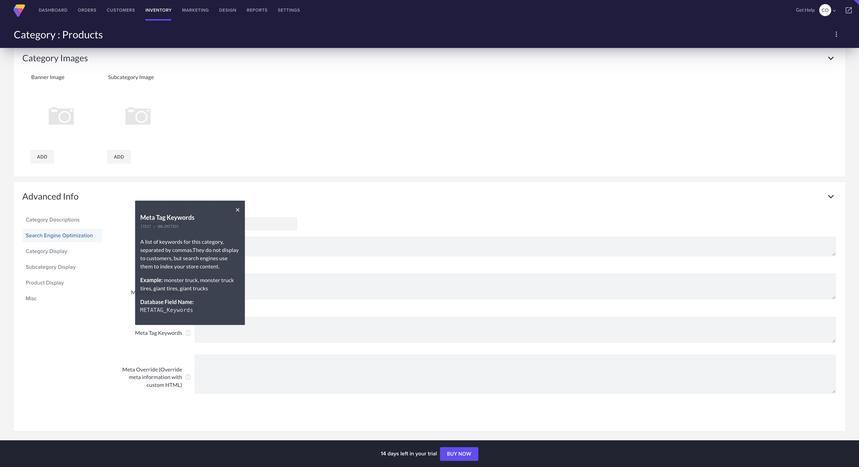 Task type: describe. For each thing, give the bounding box(es) containing it.
title
[[171, 249, 182, 256]]

information
[[142, 374, 170, 381]]

trial
[[428, 450, 437, 458]]

search engine optimization
[[26, 232, 93, 240]]

image for subcategory image
[[139, 74, 154, 80]]

search
[[183, 255, 199, 261]]

search
[[26, 232, 43, 240]]

tag for meta tag keywords
[[149, 330, 157, 336]]

meta tag title help_outline
[[148, 249, 191, 256]]

keywords for meta tag keywords [text : unlimited]
[[167, 214, 194, 222]]

advanced info
[[22, 191, 79, 202]]

category for category images
[[22, 52, 59, 63]]

subcategory display
[[26, 263, 76, 271]]

category : products
[[14, 28, 103, 40]]

banner
[[31, 74, 49, 80]]

do
[[206, 247, 212, 253]]

marketing
[[182, 7, 209, 13]]

meta tag keywords [text : unlimited]
[[140, 214, 194, 229]]

in
[[410, 450, 414, 458]]


[[845, 6, 853, 14]]

buy now link
[[440, 448, 478, 462]]

help_outline inside meta tag description help_outline
[[185, 289, 191, 296]]

meta override (override meta information with custom html) help_outline
[[122, 367, 191, 388]]

category url text help_outline
[[137, 221, 191, 228]]

reports
[[247, 7, 268, 13]]

subcategory image
[[108, 74, 154, 80]]

a
[[140, 239, 144, 245]]

hide
[[41, 6, 52, 12]]

display
[[222, 247, 239, 253]]

left
[[400, 450, 408, 458]]

co
[[822, 7, 829, 13]]

name:
[[178, 299, 194, 305]]

meta for meta tag description help_outline
[[131, 289, 144, 296]]

category inside hide category help_outline
[[53, 6, 76, 12]]

category descriptions link
[[26, 214, 99, 226]]

subcategory display link
[[26, 262, 99, 273]]

product display
[[26, 279, 64, 287]]

list
[[145, 239, 152, 245]]

help
[[805, 7, 815, 13]]

orders
[[78, 7, 96, 13]]

more_vert button
[[830, 27, 843, 41]]

tag for meta tag title help_outline
[[162, 249, 170, 256]]

search engine optimization link
[[26, 230, 99, 242]]

add link for subcategory
[[107, 150, 131, 164]]

example:
[[140, 277, 163, 283]]

dashboard
[[39, 7, 68, 13]]

0 horizontal spatial to
[[140, 255, 145, 261]]

by
[[165, 247, 171, 253]]

2 giant from the left
[[180, 285, 192, 292]]

image for banner image
[[50, 74, 64, 80]]

help_outline inside the meta tag title help_outline
[[185, 249, 191, 256]]

custom
[[147, 382, 164, 388]]

help_outline right the meta tag keywords
[[185, 330, 191, 337]]

co 
[[822, 7, 837, 14]]

override
[[136, 367, 158, 373]]

2 tires, from the left
[[167, 285, 179, 292]]

optimization
[[62, 232, 93, 240]]

category display link
[[26, 246, 99, 257]]

unlimited]
[[158, 225, 179, 229]]

days
[[387, 450, 399, 458]]

: inside meta tag keywords [text : unlimited]
[[153, 225, 155, 229]]

more_vert
[[832, 30, 841, 38]]

field
[[165, 299, 177, 305]]

commas.they
[[172, 247, 204, 253]]

buy
[[447, 452, 457, 458]]

meta for meta override (override meta information with custom html) help_outline
[[122, 367, 135, 373]]

text
[[172, 221, 182, 227]]

design
[[219, 7, 236, 13]]

metatag_keywords
[[140, 307, 193, 314]]

buy now
[[447, 452, 471, 458]]

meta for meta tag keywords
[[135, 330, 148, 336]]

store
[[186, 263, 199, 270]]

category images
[[22, 52, 88, 63]]

14 days left in your trial
[[381, 450, 438, 458]]

tag for meta tag keywords [text : unlimited]
[[156, 214, 165, 222]]

category for category url text help_outline
[[137, 221, 160, 227]]

1 horizontal spatial to
[[154, 263, 159, 270]]

0 horizontal spatial :
[[58, 28, 60, 40]]



Task type: locate. For each thing, give the bounding box(es) containing it.
engine
[[44, 232, 61, 240]]

0 for meta tag title help_outline
[[194, 263, 197, 268]]

meta for meta tag title help_outline
[[148, 249, 161, 256]]

1 horizontal spatial tires,
[[167, 285, 179, 292]]

(override
[[159, 367, 182, 373]]

products
[[62, 28, 103, 40]]

keywords for meta tag keywords
[[158, 330, 182, 336]]

None text field
[[194, 217, 297, 231], [194, 237, 836, 257], [194, 317, 836, 344], [194, 217, 297, 231], [194, 237, 836, 257], [194, 317, 836, 344]]

1 add from the left
[[37, 154, 47, 160]]

tires,
[[140, 285, 152, 292], [167, 285, 179, 292]]

monster
[[164, 277, 184, 283], [200, 277, 220, 283]]

but
[[174, 255, 182, 261]]

1 monster from the left
[[164, 277, 184, 283]]

0 vertical spatial display
[[49, 247, 67, 255]]

your inside a list of keywords for this category, separated by commas.they do not display to customers, but search engines use them to index your store content.
[[174, 263, 185, 270]]

0 horizontal spatial tires,
[[140, 285, 152, 292]]

1 vertical spatial subcategory
[[26, 263, 56, 271]]

meta up meta
[[122, 367, 135, 373]]

tires, up field
[[167, 285, 179, 292]]

giant down example:
[[153, 285, 165, 292]]

keywords down metatag_keywords
[[158, 330, 182, 336]]

index
[[160, 263, 173, 270]]

category for category descriptions
[[26, 216, 48, 224]]

help_outline down the for
[[185, 249, 191, 256]]

category left url at the top
[[137, 221, 160, 227]]

display down category display link
[[58, 263, 76, 271]]

settings
[[278, 7, 300, 13]]

1 horizontal spatial your
[[415, 450, 426, 458]]

1 expand_more from the top
[[825, 52, 837, 64]]

0 horizontal spatial your
[[174, 263, 185, 270]]

0 vertical spatial keywords
[[167, 214, 194, 222]]

help_outline up 'name:'
[[185, 289, 191, 296]]

0 vertical spatial 0
[[194, 263, 197, 268]]

image
[[50, 74, 64, 80], [139, 74, 154, 80]]

0 down the trucks
[[194, 306, 197, 311]]

category right hide
[[53, 6, 76, 12]]

database
[[140, 299, 164, 305]]

trucks
[[193, 285, 208, 292]]

14
[[381, 450, 386, 458]]

keywords
[[159, 239, 183, 245]]

database field name: metatag_keywords
[[140, 299, 194, 314]]

1 giant from the left
[[153, 285, 165, 292]]

meta tag keywords
[[135, 330, 182, 336]]

hide category help_outline
[[41, 6, 84, 12]]

advanced
[[22, 191, 61, 202]]

0 vertical spatial subcategory
[[108, 74, 138, 80]]

help_outline
[[77, 6, 84, 12], [185, 221, 191, 228], [185, 249, 191, 256], [185, 289, 191, 296], [185, 330, 191, 337], [185, 374, 191, 381]]

images
[[60, 52, 88, 63]]

truck,
[[185, 277, 199, 283]]

0 vertical spatial expand_more
[[825, 52, 837, 64]]

1 vertical spatial to
[[154, 263, 159, 270]]

keywords
[[167, 214, 194, 222], [158, 330, 182, 336]]

0 for meta tag description help_outline
[[194, 306, 197, 311]]

category down search
[[26, 247, 48, 255]]

expand_more for advanced info
[[825, 191, 837, 203]]

keywords up unlimited]
[[167, 214, 194, 222]]

add link for banner
[[30, 150, 54, 164]]

help_outline inside 'meta override (override meta information with custom html) help_outline'
[[185, 374, 191, 381]]

display down search engine optimization
[[49, 247, 67, 255]]

to up them
[[140, 255, 145, 261]]

to down customers,
[[154, 263, 159, 270]]

0 horizontal spatial giant
[[153, 285, 165, 292]]

this
[[192, 239, 201, 245]]

subcategory
[[108, 74, 138, 80], [26, 263, 56, 271]]

banner image
[[31, 74, 64, 80]]

display
[[49, 247, 67, 255], [58, 263, 76, 271], [46, 279, 64, 287]]

meta up database
[[131, 289, 144, 296]]

1 horizontal spatial monster
[[200, 277, 220, 283]]

a list of keywords for this category, separated by commas.they do not display to customers, but search engines use them to index your store content.
[[140, 239, 239, 270]]

 link
[[839, 0, 859, 21]]

your down but
[[174, 263, 185, 270]]

of
[[153, 239, 158, 245]]

category inside category url text help_outline
[[137, 221, 160, 227]]

category descriptions
[[26, 216, 80, 224]]

0 horizontal spatial add link
[[30, 150, 54, 164]]

category
[[53, 6, 76, 12], [14, 28, 56, 40], [22, 52, 59, 63], [26, 216, 48, 224], [137, 221, 160, 227], [26, 247, 48, 255]]

meta inside meta tag keywords [text : unlimited]
[[140, 214, 155, 222]]

1 horizontal spatial add link
[[107, 150, 131, 164]]

add link
[[30, 150, 54, 164], [107, 150, 131, 164]]

1 image from the left
[[50, 74, 64, 80]]

giant
[[153, 285, 165, 292], [180, 285, 192, 292]]

0 down search
[[194, 263, 197, 268]]

inventory
[[145, 7, 172, 13]]

meta down of
[[148, 249, 161, 256]]

display for subcategory display
[[58, 263, 76, 271]]

2 0 from the top
[[194, 306, 197, 311]]

tag inside the meta tag title help_outline
[[162, 249, 170, 256]]

category,
[[202, 239, 224, 245]]

help_outline inside hide category help_outline
[[77, 6, 84, 12]]

now
[[458, 452, 471, 458]]

description
[[154, 289, 182, 296]]

your right in
[[415, 450, 426, 458]]

help_outline inside category url text help_outline
[[185, 221, 191, 228]]

1 vertical spatial expand_more
[[825, 191, 837, 203]]

tag up unlimited]
[[156, 214, 165, 222]]

tag left title
[[162, 249, 170, 256]]

0 vertical spatial your
[[174, 263, 185, 270]]

category display
[[26, 247, 67, 255]]

0 horizontal spatial add
[[37, 154, 47, 160]]

engines
[[200, 255, 218, 261]]

tires, down example:
[[140, 285, 152, 292]]

0 horizontal spatial subcategory
[[26, 263, 56, 271]]

add for banner
[[37, 154, 47, 160]]

truck
[[221, 277, 234, 283]]

1 vertical spatial 0
[[194, 306, 197, 311]]

: left products
[[58, 28, 60, 40]]

1 add link from the left
[[30, 150, 54, 164]]

1 vertical spatial keywords
[[158, 330, 182, 336]]

: right [text
[[153, 225, 155, 229]]

1 vertical spatial display
[[58, 263, 76, 271]]

help_outline right with
[[185, 374, 191, 381]]

1 horizontal spatial subcategory
[[108, 74, 138, 80]]

1 horizontal spatial add
[[114, 154, 124, 160]]

tag
[[156, 214, 165, 222], [162, 249, 170, 256], [145, 289, 153, 296], [149, 330, 157, 336]]

:
[[58, 28, 60, 40], [153, 225, 155, 229]]


[[831, 8, 837, 14]]

2 expand_more from the top
[[825, 191, 837, 203]]

monster up description
[[164, 277, 184, 283]]

2 add link from the left
[[107, 150, 131, 164]]

category down hide
[[14, 28, 56, 40]]

None text field
[[194, 274, 836, 300], [194, 355, 836, 394], [194, 274, 836, 300], [194, 355, 836, 394]]

1 horizontal spatial giant
[[180, 285, 192, 292]]

0 vertical spatial to
[[140, 255, 145, 261]]

content.
[[200, 263, 220, 270]]

display inside product display link
[[46, 279, 64, 287]]

separated
[[140, 247, 164, 253]]

[text
[[140, 225, 151, 229]]

category up banner
[[22, 52, 59, 63]]

not
[[213, 247, 221, 253]]

product
[[26, 279, 45, 287]]

monster truck, monster truck tires, giant tires, giant trucks
[[140, 277, 234, 292]]

keywords inside meta tag keywords [text : unlimited]
[[167, 214, 194, 222]]

info
[[63, 191, 79, 202]]

get help
[[796, 7, 815, 13]]

0 horizontal spatial monster
[[164, 277, 184, 283]]

misc link
[[26, 293, 99, 305]]

meta inside 'meta override (override meta information with custom html) help_outline'
[[122, 367, 135, 373]]

category inside category display link
[[26, 247, 48, 255]]

help_outline up products
[[77, 6, 84, 12]]

display inside subcategory display link
[[58, 263, 76, 271]]

1 vertical spatial your
[[415, 450, 426, 458]]

customers
[[107, 7, 135, 13]]

tag inside meta tag keywords [text : unlimited]
[[156, 214, 165, 222]]

misc
[[26, 295, 37, 303]]

descriptions
[[49, 216, 80, 224]]

category for category : products
[[14, 28, 56, 40]]

subcategory for subcategory display
[[26, 263, 56, 271]]

meta up [text
[[140, 214, 155, 222]]

html)
[[165, 382, 182, 388]]

giant down truck,
[[180, 285, 192, 292]]

1 horizontal spatial :
[[153, 225, 155, 229]]

monster up the trucks
[[200, 277, 220, 283]]

meta
[[140, 214, 155, 222], [148, 249, 161, 256], [131, 289, 144, 296], [135, 330, 148, 336], [122, 367, 135, 373]]

category up search
[[26, 216, 48, 224]]

help_outline right text
[[185, 221, 191, 228]]

meta inside the meta tag title help_outline
[[148, 249, 161, 256]]

0 vertical spatial :
[[58, 28, 60, 40]]

them
[[140, 263, 153, 270]]

2 image from the left
[[139, 74, 154, 80]]

url
[[161, 221, 171, 227]]

tag down metatag_keywords
[[149, 330, 157, 336]]

subcategory for subcategory image
[[108, 74, 138, 80]]

use
[[219, 255, 228, 261]]

2 vertical spatial display
[[46, 279, 64, 287]]

1 horizontal spatial image
[[139, 74, 154, 80]]

2 add from the left
[[114, 154, 124, 160]]

get
[[796, 7, 804, 13]]

1 0 from the top
[[194, 263, 197, 268]]

tag for meta tag description help_outline
[[145, 289, 153, 296]]

0 horizontal spatial image
[[50, 74, 64, 80]]

meta down database
[[135, 330, 148, 336]]

display down subcategory display
[[46, 279, 64, 287]]

display for category display
[[49, 247, 67, 255]]

add
[[37, 154, 47, 160], [114, 154, 124, 160]]

meta for meta tag keywords [text : unlimited]
[[140, 214, 155, 222]]

product display link
[[26, 277, 99, 289]]

meta inside meta tag description help_outline
[[131, 289, 144, 296]]

for
[[184, 239, 191, 245]]

meta
[[129, 374, 141, 381]]

dashboard link
[[34, 0, 73, 21]]

meta tag description help_outline
[[131, 289, 191, 296]]

display for product display
[[46, 279, 64, 287]]

1 tires, from the left
[[140, 285, 152, 292]]

tag up database
[[145, 289, 153, 296]]

with
[[171, 374, 182, 381]]

expand_more for category images
[[825, 52, 837, 64]]

customers,
[[146, 255, 173, 261]]

display inside category display link
[[49, 247, 67, 255]]

add for subcategory
[[114, 154, 124, 160]]

2 monster from the left
[[200, 277, 220, 283]]

tag inside meta tag description help_outline
[[145, 289, 153, 296]]

1 vertical spatial :
[[153, 225, 155, 229]]

category for category display
[[26, 247, 48, 255]]



Task type: vqa. For each thing, say whether or not it's contained in the screenshot.
customers
yes



